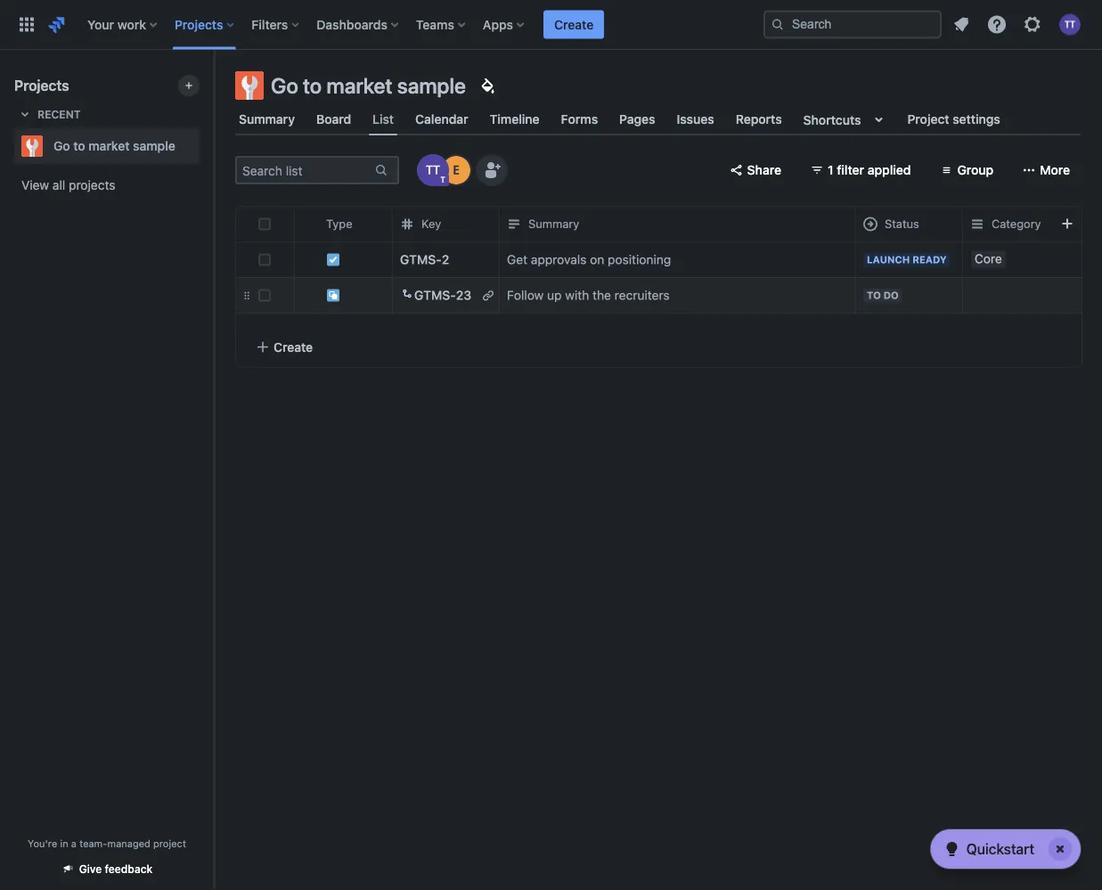 Task type: vqa. For each thing, say whether or not it's contained in the screenshot.
the top Projects
yes



Task type: describe. For each thing, give the bounding box(es) containing it.
1
[[828, 163, 834, 177]]

category
[[992, 217, 1042, 231]]

tab list containing list
[[225, 103, 1092, 135]]

dismiss quickstart image
[[1046, 835, 1075, 864]]

1 horizontal spatial market
[[327, 73, 393, 98]]

gtms-2
[[400, 252, 450, 267]]

positioning
[[608, 252, 671, 267]]

quickstart button
[[931, 830, 1081, 869]]

approvals
[[531, 252, 587, 267]]

filters
[[252, 17, 288, 32]]

row containing core
[[236, 242, 1103, 278]]

team-
[[79, 838, 107, 849]]

up
[[547, 288, 562, 303]]

to do
[[867, 290, 899, 301]]

0 horizontal spatial projects
[[14, 77, 69, 94]]

help image
[[987, 14, 1008, 35]]

ready
[[913, 254, 947, 266]]

give feedback button
[[51, 855, 163, 884]]

pages link
[[616, 103, 659, 135]]

share button
[[719, 156, 792, 185]]

terry turtle image
[[419, 156, 447, 185]]

row containing gtms-23
[[236, 277, 1103, 314]]

summary link
[[235, 103, 299, 135]]

your
[[87, 17, 114, 32]]

2
[[442, 252, 450, 267]]

1 filter applied
[[828, 163, 911, 177]]

1 vertical spatial market
[[89, 139, 130, 153]]

timeline
[[490, 112, 540, 127]]

1 filter applied button
[[800, 156, 922, 185]]

banner containing your work
[[0, 0, 1103, 50]]

with
[[565, 288, 589, 303]]

pages
[[620, 112, 656, 127]]

follow up with the recruiters
[[507, 288, 670, 303]]

all
[[53, 178, 65, 193]]

recent
[[37, 108, 81, 120]]

table containing core
[[236, 206, 1103, 327]]

you're
[[28, 838, 57, 849]]

eloisefrancis23 image
[[442, 156, 471, 185]]

board link
[[313, 103, 355, 135]]

row containing type
[[236, 206, 1103, 242]]

your profile and settings image
[[1060, 14, 1081, 35]]

project
[[153, 838, 186, 849]]

forms link
[[558, 103, 602, 135]]

status
[[885, 217, 920, 231]]

projects inside projects popup button
[[175, 17, 223, 32]]

feedback
[[105, 863, 153, 876]]

search image
[[771, 17, 785, 32]]

project settings
[[908, 112, 1001, 127]]

set background color image
[[477, 75, 498, 96]]

apps
[[483, 17, 514, 32]]

filter
[[837, 163, 865, 177]]

dashboards button
[[311, 10, 405, 39]]

list
[[373, 112, 394, 126]]

launch ready
[[867, 254, 947, 266]]

project
[[908, 112, 950, 127]]

group button
[[929, 156, 1005, 185]]

task image
[[326, 253, 341, 267]]

add people image
[[481, 160, 503, 181]]

get
[[507, 252, 528, 267]]

more
[[1040, 163, 1071, 177]]

a
[[71, 838, 77, 849]]

your work button
[[82, 10, 164, 39]]

gtms- for 2
[[400, 252, 442, 267]]

go to market sample link
[[14, 128, 193, 164]]

view all projects
[[21, 178, 115, 193]]

work
[[117, 17, 146, 32]]

follow
[[507, 288, 544, 303]]

1 horizontal spatial go
[[271, 73, 298, 98]]

do
[[884, 290, 899, 301]]

teams
[[416, 17, 455, 32]]

calendar link
[[412, 103, 472, 135]]

add to starred image
[[194, 135, 216, 157]]

forms
[[561, 112, 598, 127]]

get approvals on positioning
[[507, 252, 671, 267]]

reports
[[736, 112, 782, 127]]

Search field
[[764, 10, 942, 39]]

apps button
[[478, 10, 531, 39]]

more button
[[1012, 156, 1081, 185]]

sidebar navigation image
[[194, 71, 234, 107]]

the
[[593, 288, 611, 303]]

managed
[[107, 838, 150, 849]]

type
[[326, 217, 353, 231]]

1 horizontal spatial sample
[[397, 73, 466, 98]]

copy link image
[[481, 288, 496, 303]]

0 vertical spatial go to market sample
[[271, 73, 466, 98]]

settings image
[[1022, 14, 1044, 35]]

projects button
[[169, 10, 241, 39]]

dashboards
[[317, 17, 388, 32]]

your work
[[87, 17, 146, 32]]

issues
[[677, 112, 715, 127]]

1 vertical spatial go to market sample
[[53, 139, 175, 153]]



Task type: locate. For each thing, give the bounding box(es) containing it.
create inside primary element
[[555, 17, 594, 32]]

0 vertical spatial create
[[555, 17, 594, 32]]

0 horizontal spatial to
[[73, 139, 85, 153]]

collapse recent projects image
[[14, 103, 36, 125]]

check image
[[942, 839, 963, 860]]

create project image
[[182, 78, 196, 93]]

1 row from the top
[[236, 206, 1103, 242]]

recruiters
[[615, 288, 670, 303]]

projects
[[175, 17, 223, 32], [14, 77, 69, 94]]

gtms-23 link
[[414, 287, 472, 304]]

market
[[327, 73, 393, 98], [89, 139, 130, 153]]

group
[[958, 163, 994, 177]]

filters button
[[246, 10, 306, 39]]

primary element
[[11, 0, 764, 49]]

tab list
[[225, 103, 1092, 135]]

go up the 'summary' 'link'
[[271, 73, 298, 98]]

1 horizontal spatial projects
[[175, 17, 223, 32]]

1 horizontal spatial summary
[[529, 217, 580, 231]]

gtms-23
[[414, 288, 472, 303]]

share
[[748, 163, 782, 177]]

1 horizontal spatial create
[[555, 17, 594, 32]]

banner
[[0, 0, 1103, 50]]

settings
[[953, 112, 1001, 127]]

0 horizontal spatial go to market sample
[[53, 139, 175, 153]]

go to market sample
[[271, 73, 466, 98], [53, 139, 175, 153]]

create button inside primary element
[[544, 10, 605, 39]]

1 horizontal spatial go to market sample
[[271, 73, 466, 98]]

go
[[271, 73, 298, 98], [53, 139, 70, 153]]

launch
[[867, 254, 910, 266]]

timeline link
[[486, 103, 543, 135]]

go down recent
[[53, 139, 70, 153]]

create button
[[544, 10, 605, 39], [236, 327, 1082, 367]]

to down recent
[[73, 139, 85, 153]]

0 vertical spatial gtms-
[[400, 252, 442, 267]]

calendar
[[416, 112, 469, 127]]

3 row from the top
[[236, 277, 1103, 314]]

gtms- down gtms-2 link
[[414, 288, 456, 303]]

applied
[[868, 163, 911, 177]]

core
[[975, 251, 1003, 266]]

row up recruiters
[[236, 242, 1103, 278]]

shortcuts button
[[800, 103, 894, 135]]

to up the 'board'
[[303, 73, 322, 98]]

0 vertical spatial projects
[[175, 17, 223, 32]]

teams button
[[411, 10, 472, 39]]

1 vertical spatial projects
[[14, 77, 69, 94]]

jira image
[[46, 14, 68, 35], [46, 14, 68, 35]]

summary up search list text field on the top left of page
[[239, 112, 295, 127]]

1 vertical spatial create
[[274, 340, 313, 354]]

gtms- down key
[[400, 252, 442, 267]]

gtms- for 23
[[414, 288, 456, 303]]

in
[[60, 838, 68, 849]]

row
[[236, 206, 1103, 242], [236, 242, 1103, 278], [236, 277, 1103, 314]]

1 horizontal spatial to
[[303, 73, 322, 98]]

create button right apps popup button
[[544, 10, 605, 39]]

23
[[456, 288, 472, 303]]

projects
[[69, 178, 115, 193]]

1 vertical spatial summary
[[529, 217, 580, 231]]

quickstart
[[967, 841, 1035, 858]]

0 horizontal spatial create
[[274, 340, 313, 354]]

row up positioning
[[236, 206, 1103, 242]]

create button down recruiters
[[236, 327, 1082, 367]]

row down positioning
[[236, 277, 1103, 314]]

give
[[79, 863, 102, 876]]

give feedback
[[79, 863, 153, 876]]

sample
[[397, 73, 466, 98], [133, 139, 175, 153]]

table
[[236, 206, 1103, 327]]

gtms-
[[400, 252, 442, 267], [414, 288, 456, 303]]

view all projects link
[[14, 169, 200, 201]]

0 vertical spatial to
[[303, 73, 322, 98]]

summary inside 'link'
[[239, 112, 295, 127]]

1 vertical spatial go
[[53, 139, 70, 153]]

summary up approvals
[[529, 217, 580, 231]]

notifications image
[[951, 14, 972, 35]]

summary
[[239, 112, 295, 127], [529, 217, 580, 231]]

0 horizontal spatial go
[[53, 139, 70, 153]]

project settings link
[[904, 103, 1004, 135]]

reports link
[[732, 103, 786, 135]]

0 horizontal spatial sample
[[133, 139, 175, 153]]

0 vertical spatial summary
[[239, 112, 295, 127]]

appswitcher icon image
[[16, 14, 37, 35]]

shortcuts
[[804, 112, 861, 127]]

market up list on the left of page
[[327, 73, 393, 98]]

to
[[867, 290, 881, 301]]

sample left add to starred icon
[[133, 139, 175, 153]]

1 vertical spatial create button
[[236, 327, 1082, 367]]

2 row from the top
[[236, 242, 1103, 278]]

projects up collapse recent projects image
[[14, 77, 69, 94]]

create
[[555, 17, 594, 32], [274, 340, 313, 354]]

Search list text field
[[237, 158, 373, 183]]

sub task image
[[326, 288, 341, 303]]

key
[[422, 217, 441, 231]]

go inside go to market sample link
[[53, 139, 70, 153]]

market up view all projects link
[[89, 139, 130, 153]]

projects up create project icon
[[175, 17, 223, 32]]

1 vertical spatial to
[[73, 139, 85, 153]]

view
[[21, 178, 49, 193]]

0 vertical spatial create button
[[544, 10, 605, 39]]

0 horizontal spatial market
[[89, 139, 130, 153]]

issues link
[[674, 103, 718, 135]]

sample up the calendar
[[397, 73, 466, 98]]

1 vertical spatial gtms-
[[414, 288, 456, 303]]

gtms-2 link
[[400, 251, 450, 269]]

to
[[303, 73, 322, 98], [73, 139, 85, 153]]

0 vertical spatial go
[[271, 73, 298, 98]]

on
[[590, 252, 605, 267]]

1 vertical spatial sample
[[133, 139, 175, 153]]

0 vertical spatial market
[[327, 73, 393, 98]]

board
[[316, 112, 351, 127]]

go to market sample up view all projects link
[[53, 139, 175, 153]]

0 horizontal spatial summary
[[239, 112, 295, 127]]

0 vertical spatial sample
[[397, 73, 466, 98]]

go to market sample up list on the left of page
[[271, 73, 466, 98]]

you're in a team-managed project
[[28, 838, 186, 849]]



